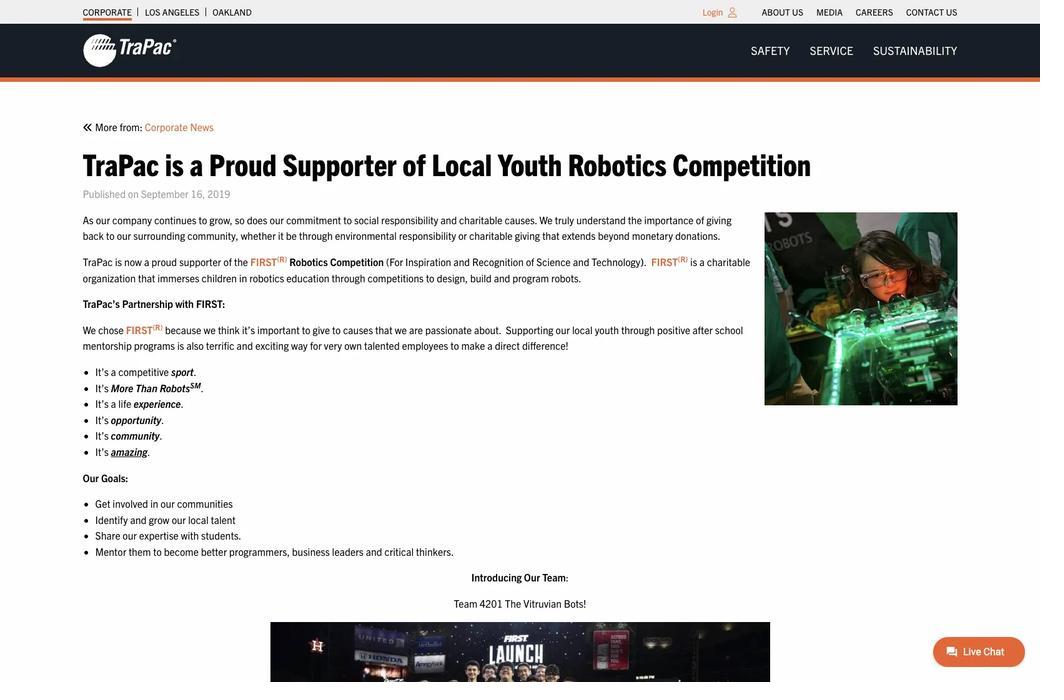 Task type: locate. For each thing, give the bounding box(es) containing it.
)
[[641, 256, 644, 268]]

0 vertical spatial giving
[[707, 214, 732, 226]]

local inside because we think it's important to give to causes that we are passionate about.  supporting our local youth through positive after school mentorship programs is also terrific and exciting way for very own talented employees to make a direct difference!
[[572, 324, 593, 336]]

sport
[[171, 366, 194, 378]]

trapac up organization
[[83, 256, 113, 268]]

get
[[95, 498, 110, 510]]

0 vertical spatial charitable
[[459, 214, 503, 226]]

0 vertical spatial through
[[299, 230, 333, 242]]

is left now
[[115, 256, 122, 268]]

1 vertical spatial we
[[83, 324, 96, 336]]

it's
[[242, 324, 255, 336]]

extends
[[562, 230, 596, 242]]

amazing
[[111, 446, 148, 458]]

exciting
[[255, 340, 289, 352]]

we inside as our company continues to grow, so does our commitment to social responsibility and charitable causes. we truly understand the importance of giving back to our surrounding community, whether it be through environmental responsibility or charitable giving that extends beyond monetary donations.
[[540, 214, 553, 226]]

and up design,
[[454, 256, 470, 268]]

0 horizontal spatial the
[[234, 256, 248, 268]]

login link
[[703, 6, 723, 17]]

and up inspiration
[[441, 214, 457, 226]]

competitions
[[368, 272, 424, 284]]

students.
[[201, 530, 241, 542]]

direct
[[495, 340, 520, 352]]

a left life
[[111, 398, 116, 410]]

menu bar containing about us
[[756, 3, 964, 21]]

to left grow,
[[199, 214, 207, 226]]

1 horizontal spatial in
[[239, 272, 247, 284]]

us right about
[[792, 6, 804, 17]]

corporate right the from:
[[145, 121, 188, 133]]

1 us from the left
[[792, 6, 804, 17]]

we
[[204, 324, 216, 336], [395, 324, 407, 336]]

(r) down "donations."
[[678, 254, 688, 264]]

1 vertical spatial robotics
[[290, 256, 328, 268]]

menu bar
[[756, 3, 964, 21], [741, 38, 968, 63]]

careers
[[856, 6, 894, 17]]

environmental
[[335, 230, 397, 242]]

from:
[[120, 121, 143, 133]]

we inside "we chose first (r)"
[[83, 324, 96, 336]]

is up september
[[165, 144, 184, 182]]

for
[[310, 340, 322, 352]]

through down trapac is now a proud supporter of the first (r) robotics competition (for inspiration and recognition of science and technology ) .
[[332, 272, 366, 284]]

or
[[459, 230, 467, 242]]

1 horizontal spatial (r)
[[277, 254, 287, 264]]

with up because
[[175, 298, 194, 310]]

the inside trapac is now a proud supporter of the first (r) robotics competition (for inspiration and recognition of science and technology ) .
[[234, 256, 248, 268]]

1 vertical spatial menu bar
[[741, 38, 968, 63]]

a down "donations."
[[700, 256, 705, 268]]

in inside get involved in our communities identify and grow our local talent share our expertise with students. mentor them to become better programmers, business leaders and critical thinkers.
[[150, 498, 158, 510]]

0 horizontal spatial corporate
[[83, 6, 132, 17]]

1 vertical spatial with
[[181, 530, 199, 542]]

that down truly
[[543, 230, 560, 242]]

team up the "vitruvian"
[[543, 572, 566, 584]]

. left first (r)
[[644, 256, 647, 268]]

robotics
[[568, 144, 667, 182], [290, 256, 328, 268]]

us for contact us
[[947, 6, 958, 17]]

1 horizontal spatial corporate
[[145, 121, 188, 133]]

we left truly
[[540, 214, 553, 226]]

2 horizontal spatial first
[[652, 256, 678, 268]]

1 vertical spatial giving
[[515, 230, 540, 242]]

1 vertical spatial charitable
[[470, 230, 513, 242]]

0 horizontal spatial in
[[150, 498, 158, 510]]

0 horizontal spatial giving
[[515, 230, 540, 242]]

1 vertical spatial local
[[188, 514, 209, 526]]

media link
[[817, 3, 843, 21]]

0 horizontal spatial robotics
[[290, 256, 328, 268]]

we left are at the left of the page
[[395, 324, 407, 336]]

0 horizontal spatial competition
[[330, 256, 384, 268]]

4201
[[480, 598, 503, 610]]

to down expertise
[[153, 546, 162, 558]]

positive
[[657, 324, 691, 336]]

2 vertical spatial through
[[622, 324, 655, 336]]

to left social
[[344, 214, 352, 226]]

a right make in the left of the page
[[488, 340, 493, 352]]

1 vertical spatial in
[[150, 498, 158, 510]]

6 it's from the top
[[95, 446, 109, 458]]

in left robotics
[[239, 272, 247, 284]]

robotics
[[249, 272, 284, 284]]

2 horizontal spatial that
[[543, 230, 560, 242]]

0 vertical spatial robotics
[[568, 144, 667, 182]]

that down now
[[138, 272, 155, 284]]

chose
[[98, 324, 124, 336]]

menu bar down careers
[[741, 38, 968, 63]]

and down the it's
[[237, 340, 253, 352]]

1 vertical spatial competition
[[330, 256, 384, 268]]

responsibility
[[381, 214, 439, 226], [399, 230, 456, 242]]

to down inspiration
[[426, 272, 435, 284]]

1 vertical spatial the
[[234, 256, 248, 268]]

first up programs
[[126, 324, 153, 336]]

company
[[112, 214, 152, 226]]

charitable down "donations."
[[707, 256, 751, 268]]

charitable inside "is a charitable organization that immerses children in robotics education through competitions to design, build and program robots."
[[707, 256, 751, 268]]

1 we from the left
[[204, 324, 216, 336]]

and inside "is a charitable organization that immerses children in robotics education through competitions to design, build and program robots."
[[494, 272, 511, 284]]

is inside trapac is now a proud supporter of the first (r) robotics competition (for inspiration and recognition of science and technology ) .
[[115, 256, 122, 268]]

2 we from the left
[[395, 324, 407, 336]]

technology
[[592, 256, 641, 268]]

get involved in our communities identify and grow our local talent share our expertise with students. mentor them to become better programmers, business leaders and critical thinkers.
[[95, 498, 454, 558]]

0 horizontal spatial we
[[204, 324, 216, 336]]

local
[[432, 144, 492, 182]]

team
[[543, 572, 566, 584], [454, 598, 478, 610]]

a inside trapac is now a proud supporter of the first (r) robotics competition (for inspiration and recognition of science and technology ) .
[[144, 256, 149, 268]]

giving up "donations."
[[707, 214, 732, 226]]

more right "solid" icon
[[95, 121, 117, 133]]

we chose first (r)
[[83, 322, 163, 336]]

1 horizontal spatial that
[[375, 324, 393, 336]]

angeles
[[162, 6, 200, 17]]

supporter
[[179, 256, 221, 268]]

1 horizontal spatial our
[[524, 572, 540, 584]]

program
[[513, 272, 549, 284]]

2019
[[208, 188, 230, 200]]

trapac for now
[[83, 256, 113, 268]]

our up it
[[270, 214, 284, 226]]

more up life
[[111, 382, 133, 394]]

1 horizontal spatial competition
[[673, 144, 811, 182]]

1 it's from the top
[[95, 366, 109, 378]]

0 vertical spatial menu bar
[[756, 3, 964, 21]]

them
[[129, 546, 151, 558]]

.
[[644, 256, 647, 268], [194, 366, 197, 378], [201, 382, 204, 394], [181, 398, 184, 410], [161, 414, 164, 426], [160, 430, 162, 442], [148, 446, 150, 458]]

1 horizontal spatial we
[[540, 214, 553, 226]]

corporate link
[[83, 3, 132, 21]]

is right first (r)
[[691, 256, 698, 268]]

(r)
[[277, 254, 287, 264], [678, 254, 688, 264], [153, 322, 163, 332]]

2 trapac from the top
[[83, 256, 113, 268]]

robotics up education
[[290, 256, 328, 268]]

2 horizontal spatial (r)
[[678, 254, 688, 264]]

(r) inside first (r)
[[678, 254, 688, 264]]

robotics up the understand
[[568, 144, 667, 182]]

solid image
[[83, 122, 93, 132]]

the up "monetary"
[[628, 214, 642, 226]]

menu bar up service
[[756, 3, 964, 21]]

make
[[462, 340, 485, 352]]

of up children
[[224, 256, 232, 268]]

0 vertical spatial more
[[95, 121, 117, 133]]

1 vertical spatial team
[[454, 598, 478, 610]]

our left goals:
[[83, 472, 99, 484]]

0 horizontal spatial that
[[138, 272, 155, 284]]

first inside trapac is now a proud supporter of the first (r) robotics competition (for inspiration and recognition of science and technology ) .
[[250, 256, 277, 268]]

to down passionate
[[451, 340, 459, 352]]

1 horizontal spatial giving
[[707, 214, 732, 226]]

giving down causes.
[[515, 230, 540, 242]]

giving
[[707, 214, 732, 226], [515, 230, 540, 242]]

0 horizontal spatial first
[[126, 324, 153, 336]]

more
[[95, 121, 117, 133], [111, 382, 133, 394]]

better
[[201, 546, 227, 558]]

with up become
[[181, 530, 199, 542]]

leaders
[[332, 546, 364, 558]]

of inside trapac is a proud supporter of local youth robotics competition published on september 16, 2019
[[403, 144, 426, 182]]

1 vertical spatial corporate
[[145, 121, 188, 133]]

a up 16,
[[190, 144, 203, 182]]

. down opportunity
[[160, 430, 162, 442]]

to
[[199, 214, 207, 226], [344, 214, 352, 226], [106, 230, 115, 242], [426, 272, 435, 284], [302, 324, 311, 336], [332, 324, 341, 336], [451, 340, 459, 352], [153, 546, 162, 558]]

0 horizontal spatial we
[[83, 324, 96, 336]]

monetary
[[632, 230, 673, 242]]

our down the company
[[117, 230, 131, 242]]

us for about us
[[792, 6, 804, 17]]

trapac is now a proud supporter of the first (r) robotics competition (for inspiration and recognition of science and technology ) .
[[83, 254, 647, 268]]

programs
[[134, 340, 175, 352]]

our up difference!
[[556, 324, 570, 336]]

vitruvian
[[524, 598, 562, 610]]

0 horizontal spatial (r)
[[153, 322, 163, 332]]

first up robotics
[[250, 256, 277, 268]]

responsibility right social
[[381, 214, 439, 226]]

our right as
[[96, 214, 110, 226]]

competitive
[[118, 366, 169, 378]]

0 vertical spatial competition
[[673, 144, 811, 182]]

0 vertical spatial corporate
[[83, 6, 132, 17]]

1 horizontal spatial first
[[250, 256, 277, 268]]

1 horizontal spatial the
[[628, 214, 642, 226]]

(r) up programs
[[153, 322, 163, 332]]

whether
[[241, 230, 276, 242]]

1 horizontal spatial robotics
[[568, 144, 667, 182]]

and
[[441, 214, 457, 226], [454, 256, 470, 268], [573, 256, 590, 268], [494, 272, 511, 284], [237, 340, 253, 352], [130, 514, 147, 526], [366, 546, 382, 558]]

in
[[239, 272, 247, 284], [150, 498, 158, 510]]

our up the "vitruvian"
[[524, 572, 540, 584]]

1 horizontal spatial local
[[572, 324, 593, 336]]

0 vertical spatial local
[[572, 324, 593, 336]]

0 vertical spatial trapac
[[83, 144, 159, 182]]

1 horizontal spatial we
[[395, 324, 407, 336]]

4 it's from the top
[[95, 414, 109, 426]]

back
[[83, 230, 104, 242]]

it's a competitive sport . it's more than robots sm . it's a life experience . it's opportunity . it's community . it's amazing .
[[95, 366, 204, 458]]

1 trapac from the top
[[83, 144, 159, 182]]

the up children
[[234, 256, 248, 268]]

0 vertical spatial we
[[540, 214, 553, 226]]

is left also
[[177, 340, 184, 352]]

robots.
[[552, 272, 582, 284]]

. right robots
[[201, 382, 204, 394]]

share
[[95, 530, 120, 542]]

(r) down it
[[277, 254, 287, 264]]

the
[[628, 214, 642, 226], [234, 256, 248, 268]]

grow,
[[210, 214, 233, 226]]

0 vertical spatial the
[[628, 214, 642, 226]]

about us
[[762, 6, 804, 17]]

0 vertical spatial in
[[239, 272, 247, 284]]

we up "terrific" at the left of the page
[[204, 324, 216, 336]]

1 vertical spatial that
[[138, 272, 155, 284]]

understand
[[577, 214, 626, 226]]

trapac inside trapac is now a proud supporter of the first (r) robotics competition (for inspiration and recognition of science and technology ) .
[[83, 256, 113, 268]]

with
[[175, 298, 194, 310], [181, 530, 199, 542]]

oakland
[[213, 6, 252, 17]]

0 horizontal spatial local
[[188, 514, 209, 526]]

is inside "is a charitable organization that immerses children in robotics education through competitions to design, build and program robots."
[[691, 256, 698, 268]]

our up grow
[[161, 498, 175, 510]]

competition inside trapac is now a proud supporter of the first (r) robotics competition (for inspiration and recognition of science and technology ) .
[[330, 256, 384, 268]]

responsibility up inspiration
[[399, 230, 456, 242]]

2 vertical spatial charitable
[[707, 256, 751, 268]]

corporate up corporate image
[[83, 6, 132, 17]]

charitable up or
[[459, 214, 503, 226]]

0 vertical spatial our
[[83, 472, 99, 484]]

a right now
[[144, 256, 149, 268]]

1 vertical spatial trapac
[[83, 256, 113, 268]]

is inside trapac is a proud supporter of local youth robotics competition published on september 16, 2019
[[165, 144, 184, 182]]

robotics inside trapac is now a proud supporter of the first (r) robotics competition (for inspiration and recognition of science and technology ) .
[[290, 256, 328, 268]]

oakland link
[[213, 3, 252, 21]]

1 vertical spatial our
[[524, 572, 540, 584]]

trapac is a proud supporter of local youth robotics competition article
[[83, 119, 958, 682]]

competition
[[673, 144, 811, 182], [330, 256, 384, 268]]

through right youth
[[622, 324, 655, 336]]

through inside "is a charitable organization that immerses children in robotics education through competitions to design, build and program robots."
[[332, 272, 366, 284]]

trapac inside trapac is a proud supporter of local youth robotics competition published on september 16, 2019
[[83, 144, 159, 182]]

through inside because we think it's important to give to causes that we are passionate about.  supporting our local youth through positive after school mentorship programs is also terrific and exciting way for very own talented employees to make a direct difference!
[[622, 324, 655, 336]]

more inside it's a competitive sport . it's more than robots sm . it's a life experience . it's opportunity . it's community . it's amazing .
[[111, 382, 133, 394]]

login
[[703, 6, 723, 17]]

local left youth
[[572, 324, 593, 336]]

0 horizontal spatial us
[[792, 6, 804, 17]]

we left 'chose'
[[83, 324, 96, 336]]

through down commitment
[[299, 230, 333, 242]]

1 horizontal spatial us
[[947, 6, 958, 17]]

charitable up 'recognition'
[[470, 230, 513, 242]]

a inside because we think it's important to give to causes that we are passionate about.  supporting our local youth through positive after school mentorship programs is also terrific and exciting way for very own talented employees to make a direct difference!
[[488, 340, 493, 352]]

and down 'recognition'
[[494, 272, 511, 284]]

1 vertical spatial more
[[111, 382, 133, 394]]

supporter
[[283, 144, 397, 182]]

and left "critical"
[[366, 546, 382, 558]]

is inside because we think it's important to give to causes that we are passionate about.  supporting our local youth through positive after school mentorship programs is also terrific and exciting way for very own talented employees to make a direct difference!
[[177, 340, 184, 352]]

to right give
[[332, 324, 341, 336]]

local down communities
[[188, 514, 209, 526]]

it
[[278, 230, 284, 242]]

trapac up on
[[83, 144, 159, 182]]

organization
[[83, 272, 136, 284]]

1 vertical spatial responsibility
[[399, 230, 456, 242]]

our
[[96, 214, 110, 226], [270, 214, 284, 226], [117, 230, 131, 242], [556, 324, 570, 336], [161, 498, 175, 510], [172, 514, 186, 526], [123, 530, 137, 542]]

2 us from the left
[[947, 6, 958, 17]]

corporate inside trapac is a proud supporter of local youth robotics competition article
[[145, 121, 188, 133]]

first right )
[[652, 256, 678, 268]]

in up grow
[[150, 498, 158, 510]]

us right contact
[[947, 6, 958, 17]]

0 vertical spatial team
[[543, 572, 566, 584]]

2 vertical spatial that
[[375, 324, 393, 336]]

proud
[[152, 256, 177, 268]]

of up "donations."
[[696, 214, 705, 226]]

1 vertical spatial through
[[332, 272, 366, 284]]

of left local
[[403, 144, 426, 182]]

team left 4201
[[454, 598, 478, 610]]

our
[[83, 472, 99, 484], [524, 572, 540, 584]]

0 vertical spatial that
[[543, 230, 560, 242]]

competition inside trapac is a proud supporter of local youth robotics competition published on september 16, 2019
[[673, 144, 811, 182]]

that up talented
[[375, 324, 393, 336]]



Task type: vqa. For each thing, say whether or not it's contained in the screenshot.
industry to the left
no



Task type: describe. For each thing, give the bounding box(es) containing it.
los angeles link
[[145, 3, 200, 21]]

service
[[810, 43, 854, 57]]

and inside as our company continues to grow, so does our commitment to social responsibility and charitable causes. we truly understand the importance of giving back to our surrounding community, whether it be through environmental responsibility or charitable giving that extends beyond monetary donations.
[[441, 214, 457, 226]]

become
[[164, 546, 199, 558]]

supporting
[[506, 324, 554, 336]]

first(r) robotics competition image
[[765, 212, 958, 405]]

our inside because we think it's important to give to causes that we are passionate about.  supporting our local youth through positive after school mentorship programs is also terrific and exciting way for very own talented employees to make a direct difference!
[[556, 324, 570, 336]]

0 horizontal spatial our
[[83, 472, 99, 484]]

causes
[[343, 324, 373, 336]]

of inside as our company continues to grow, so does our commitment to social responsibility and charitable causes. we truly understand the importance of giving back to our surrounding community, whether it be through environmental responsibility or charitable giving that extends beyond monetary donations.
[[696, 214, 705, 226]]

. down robots
[[181, 398, 184, 410]]

trapac's partnership with first:
[[83, 298, 225, 310]]

0 vertical spatial responsibility
[[381, 214, 439, 226]]

continues
[[154, 214, 196, 226]]

inspiration
[[406, 256, 452, 268]]

first:
[[196, 298, 225, 310]]

los
[[145, 6, 160, 17]]

way
[[291, 340, 308, 352]]

our right grow
[[172, 514, 186, 526]]

difference!
[[522, 340, 569, 352]]

to inside get involved in our communities identify and grow our local talent share our expertise with students. mentor them to become better programmers, business leaders and critical thinkers.
[[153, 546, 162, 558]]

that inside "is a charitable organization that immerses children in robotics education through competitions to design, build and program robots."
[[138, 272, 155, 284]]

programmers,
[[229, 546, 290, 558]]

a down mentorship
[[111, 366, 116, 378]]

first inside "we chose first (r)"
[[126, 324, 153, 336]]

first (r)
[[652, 254, 688, 268]]

about us link
[[762, 3, 804, 21]]

team 4201 the vitruvian bots image
[[270, 622, 770, 682]]

think
[[218, 324, 240, 336]]

with inside get involved in our communities identify and grow our local talent share our expertise with students. mentor them to become better programmers, business leaders and critical thinkers.
[[181, 530, 199, 542]]

0 horizontal spatial team
[[454, 598, 478, 610]]

causes.
[[505, 214, 537, 226]]

talent
[[211, 514, 236, 526]]

contact us link
[[907, 3, 958, 21]]

truly
[[555, 214, 574, 226]]

science
[[537, 256, 571, 268]]

identify
[[95, 514, 128, 526]]

surrounding
[[133, 230, 185, 242]]

in inside "is a charitable organization that immerses children in robotics education through competitions to design, build and program robots."
[[239, 272, 247, 284]]

corporate image
[[83, 33, 177, 68]]

give
[[313, 324, 330, 336]]

. inside trapac is now a proud supporter of the first (r) robotics competition (for inspiration and recognition of science and technology ) .
[[644, 256, 647, 268]]

goals:
[[101, 472, 128, 484]]

a inside "is a charitable organization that immerses children in robotics education through competitions to design, build and program robots."
[[700, 256, 705, 268]]

business
[[292, 546, 330, 558]]

school
[[715, 324, 743, 336]]

and up "robots."
[[573, 256, 590, 268]]

mentorship
[[83, 340, 132, 352]]

robotics inside trapac is a proud supporter of local youth robotics competition published on september 16, 2019
[[568, 144, 667, 182]]

and down involved
[[130, 514, 147, 526]]

:
[[566, 572, 569, 584]]

importance
[[645, 214, 694, 226]]

beyond
[[598, 230, 630, 242]]

trapac is a proud supporter of local youth robotics competition published on september 16, 2019
[[83, 144, 811, 200]]

as
[[83, 214, 94, 226]]

. up sm
[[194, 366, 197, 378]]

a inside trapac is a proud supporter of local youth robotics competition published on september 16, 2019
[[190, 144, 203, 182]]

. down community
[[148, 446, 150, 458]]

grow
[[149, 514, 170, 526]]

the inside as our company continues to grow, so does our commitment to social responsibility and charitable causes. we truly understand the importance of giving back to our surrounding community, whether it be through environmental responsibility or charitable giving that extends beyond monetary donations.
[[628, 214, 642, 226]]

our up them
[[123, 530, 137, 542]]

2 it's from the top
[[95, 382, 109, 394]]

los angeles
[[145, 6, 200, 17]]

first inside first (r)
[[652, 256, 678, 268]]

to inside "is a charitable organization that immerses children in robotics education through competitions to design, build and program robots."
[[426, 272, 435, 284]]

critical
[[385, 546, 414, 558]]

opportunity
[[111, 414, 161, 426]]

thinkers.
[[416, 546, 454, 558]]

. down experience
[[161, 414, 164, 426]]

now
[[124, 256, 142, 268]]

light image
[[728, 7, 737, 17]]

proud
[[209, 144, 277, 182]]

careers link
[[856, 3, 894, 21]]

to right back
[[106, 230, 115, 242]]

commitment
[[286, 214, 341, 226]]

because
[[165, 324, 201, 336]]

so
[[235, 214, 245, 226]]

more from: corporate news
[[93, 121, 214, 133]]

local inside get involved in our communities identify and grow our local talent share our expertise with students. mentor them to become better programmers, business leaders and critical thinkers.
[[188, 514, 209, 526]]

children
[[202, 272, 237, 284]]

and inside because we think it's important to give to causes that we are passionate about.  supporting our local youth through positive after school mentorship programs is also terrific and exciting way for very own talented employees to make a direct difference!
[[237, 340, 253, 352]]

(r) inside "we chose first (r)"
[[153, 322, 163, 332]]

sustainability
[[874, 43, 958, 57]]

design,
[[437, 272, 468, 284]]

our goals:
[[83, 472, 128, 484]]

after
[[693, 324, 713, 336]]

3 it's from the top
[[95, 398, 109, 410]]

1 horizontal spatial team
[[543, 572, 566, 584]]

contact us
[[907, 6, 958, 17]]

safety
[[751, 43, 790, 57]]

to left give
[[302, 324, 311, 336]]

recognition
[[472, 256, 524, 268]]

on
[[128, 188, 139, 200]]

0 vertical spatial with
[[175, 298, 194, 310]]

mentor
[[95, 546, 126, 558]]

also
[[187, 340, 204, 352]]

bots!
[[564, 598, 587, 610]]

very
[[324, 340, 342, 352]]

news
[[190, 121, 214, 133]]

menu bar containing safety
[[741, 38, 968, 63]]

immerses
[[158, 272, 199, 284]]

than
[[136, 382, 157, 394]]

that inside as our company continues to grow, so does our commitment to social responsibility and charitable causes. we truly understand the importance of giving back to our surrounding community, whether it be through environmental responsibility or charitable giving that extends beyond monetary donations.
[[543, 230, 560, 242]]

through inside as our company continues to grow, so does our commitment to social responsibility and charitable causes. we truly understand the importance of giving back to our surrounding community, whether it be through environmental responsibility or charitable giving that extends beyond monetary donations.
[[299, 230, 333, 242]]

of up program
[[526, 256, 534, 268]]

passionate
[[425, 324, 472, 336]]

trapac's
[[83, 298, 120, 310]]

(for
[[386, 256, 403, 268]]

that inside because we think it's important to give to causes that we are passionate about.  supporting our local youth through positive after school mentorship programs is also terrific and exciting way for very own talented employees to make a direct difference!
[[375, 324, 393, 336]]

service link
[[800, 38, 864, 63]]

terrific
[[206, 340, 234, 352]]

community
[[111, 430, 160, 442]]

important
[[257, 324, 300, 336]]

5 it's from the top
[[95, 430, 109, 442]]

involved
[[113, 498, 148, 510]]

trapac for a
[[83, 144, 159, 182]]

sm
[[190, 380, 201, 390]]

robots
[[160, 382, 190, 394]]

(r) inside trapac is now a proud supporter of the first (r) robotics competition (for inspiration and recognition of science and technology ) .
[[277, 254, 287, 264]]

talented
[[364, 340, 400, 352]]

experience
[[134, 398, 181, 410]]



